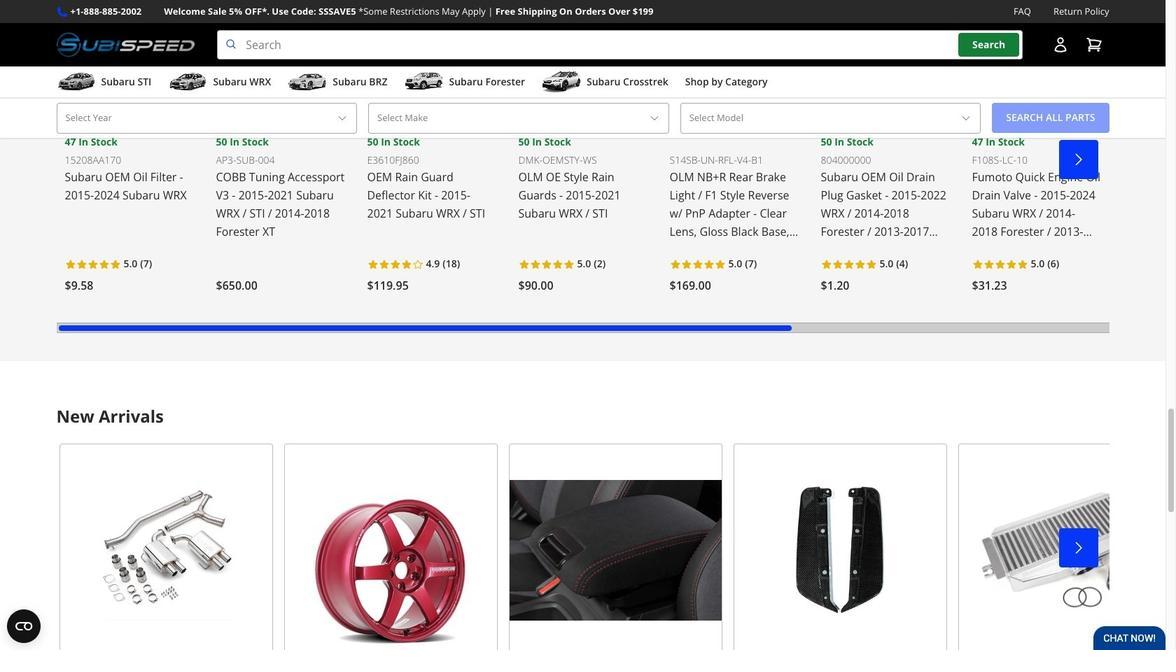Task type: vqa. For each thing, say whether or not it's contained in the screenshot.
Select Model image
yes



Task type: locate. For each thing, give the bounding box(es) containing it.
select make image
[[649, 113, 660, 124]]

a subaru wrx thumbnail image image
[[168, 71, 207, 93]]

subj2010vc001 subaru ultrasuede center armrest extension - 2022+ subaru wrx, image
[[509, 444, 722, 650]]

oem rain guard deflector kit - 2015-2021 subaru wrx / sti image
[[367, 0, 496, 129]]

cobb tuning accessport v3 - 2015-2021 subaru wrx / sti / 2014-2018 forester xt image
[[216, 0, 345, 129]]

a subaru forester thumbnail image image
[[404, 71, 443, 93]]

select model image
[[961, 113, 972, 124]]

a subaru sti thumbnail image image
[[56, 71, 96, 93]]

olm nb+r rear brake light / f1 style reverse w/ pnp adapter - clear lens, gloss black base, white bar - 2015-2021 subaru wrx / sti image
[[670, 0, 798, 129]]

subispeed logo image
[[56, 30, 195, 60]]

a subaru crosstrek thumbnail image image
[[542, 71, 581, 93]]

open widget image
[[7, 610, 41, 643]]

Select Make button
[[368, 103, 669, 133]]

subaru oem oil filter - 2015-2024 subaru wrx image
[[65, 0, 194, 129]]



Task type: describe. For each thing, give the bounding box(es) containing it.
button image
[[1052, 36, 1069, 53]]

grm113049 grimmspeed top mount intercooler 2022+ subaru wrx, image
[[958, 444, 1172, 650]]

olmb.47011.1 olm s style carbon fiber rear spats - 2022+ subaru wrx, image
[[733, 444, 947, 650]]

Select Model button
[[680, 103, 981, 133]]

subaru oem oil drain plug gasket - 2015-2022 wrx / 2014-2018 forester / 2013-2017 crosstrek / 2017-2020 impreza / 2013-2021 scion frs / subaru brz / toyota 86 image
[[821, 0, 950, 129]]

Select Year button
[[56, 103, 357, 133]]

vlkwvdgy41ehr volk te37 saga hyper red 18x10 +41 - 2015+ wrx / 2015+ stix4, image
[[284, 444, 497, 650]]

olm oe style rain guards - 2015-2021 subaru wrx / sti image
[[518, 0, 647, 129]]

cob516100 cobb tuning 3in stainless steel vb cat back exhaust system 22+ subaru wrx, image
[[59, 444, 273, 650]]

fumoto quick engine oil drain valve - 2015-2024 subaru wrx / 2014-2018 forester / 2013-2016 scion fr-s / 2013-2020 subaru brz / 2017-2019 toyota 86 image
[[972, 0, 1101, 129]]

search input field
[[217, 30, 1023, 60]]

select year image
[[337, 113, 348, 124]]

a subaru brz thumbnail image image
[[288, 71, 327, 93]]



